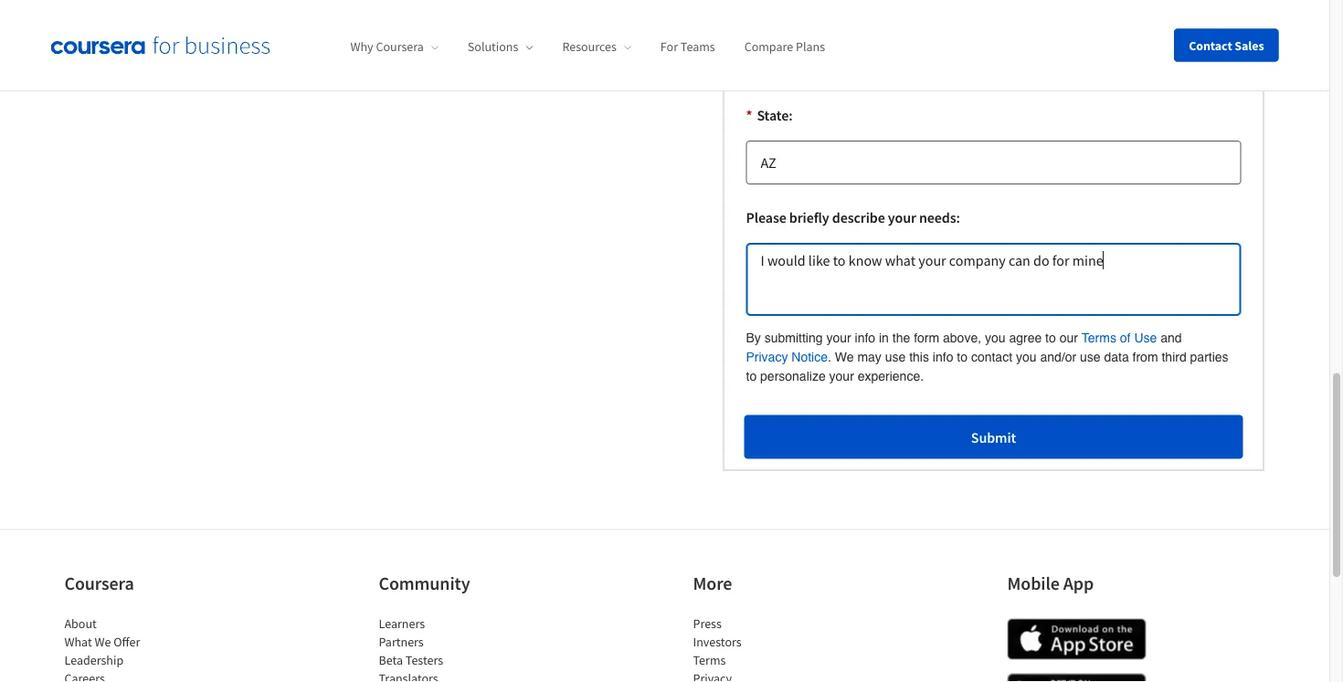 Task type: locate. For each thing, give the bounding box(es) containing it.
0 horizontal spatial list item
[[64, 670, 220, 683]]

and
[[1161, 331, 1182, 346]]

list item down investors
[[693, 670, 848, 683]]

beta
[[379, 652, 403, 669]]

0 vertical spatial coursera
[[376, 39, 424, 55]]

1 vertical spatial your
[[826, 331, 851, 346]]

1 horizontal spatial use
[[1080, 350, 1101, 365]]

for teams link
[[661, 39, 715, 55]]

info left in
[[855, 331, 876, 346]]

solutions
[[468, 39, 518, 55]]

offer
[[114, 634, 140, 651]]

3 list item from the left
[[693, 670, 848, 683]]

learners
[[379, 616, 425, 632]]

1 vertical spatial coursera
[[64, 573, 134, 595]]

resources
[[562, 39, 617, 55]]

you inside by submitting your info in the form above, you agree to our terms of use and privacy notice
[[985, 331, 1006, 346]]

your inside . we may use this info to contact you and/or use data from third parties to personalize your experience.
[[829, 370, 854, 384]]

1 horizontal spatial to
[[957, 350, 968, 365]]

0 vertical spatial to
[[957, 350, 968, 365]]

contact
[[1189, 37, 1232, 53]]

2 vertical spatial your
[[829, 370, 854, 384]]

info inside by submitting your info in the form above, you agree to our terms of use and privacy notice
[[855, 331, 876, 346]]

. we may use this info to contact you and/or use data from third parties to personalize your experience.
[[746, 350, 1229, 384]]

state:
[[757, 106, 793, 125]]

you inside . we may use this info to contact you and/or use data from third parties to personalize your experience.
[[1016, 350, 1037, 365]]

2 horizontal spatial list
[[693, 615, 848, 683]]

your left needs:
[[888, 209, 916, 227]]

may
[[858, 350, 882, 365]]

3 list from the left
[[693, 615, 848, 683]]

coursera up about
[[64, 573, 134, 595]]

you
[[985, 331, 1006, 346], [1016, 350, 1037, 365]]

list item down offer
[[64, 670, 220, 683]]

0 horizontal spatial use
[[885, 350, 906, 365]]

describe
[[832, 209, 885, 227]]

Please briefly describe your needs: text field
[[746, 244, 1241, 317]]

terms of use link
[[1082, 329, 1157, 348]]

info inside . we may use this info to contact you and/or use data from third parties to personalize your experience.
[[933, 350, 954, 365]]

you down agree to
[[1016, 350, 1037, 365]]

0 vertical spatial info
[[855, 331, 876, 346]]

more
[[693, 573, 732, 595]]

1 list from the left
[[64, 615, 220, 683]]

learners link
[[379, 616, 425, 632]]

list item down testers
[[379, 670, 534, 683]]

0 horizontal spatial you
[[985, 331, 1006, 346]]

to down by on the right of page
[[746, 370, 757, 384]]

needs:
[[919, 209, 960, 227]]

list containing about
[[64, 615, 220, 683]]

about what we offer leadership
[[64, 616, 140, 669]]

briefly
[[789, 209, 829, 227]]

info right the this
[[933, 350, 954, 365]]

1 horizontal spatial list
[[379, 615, 534, 683]]

terms link
[[693, 652, 726, 669]]

learners partners beta testers
[[379, 616, 443, 669]]

above,
[[943, 331, 982, 346]]

contact sales button
[[1174, 29, 1279, 62]]

list containing press
[[693, 615, 848, 683]]

coursera right 'why'
[[376, 39, 424, 55]]

why
[[350, 39, 373, 55]]

list for community
[[379, 615, 534, 683]]

your up . we
[[826, 331, 851, 346]]

by submitting your info in the form above, you agree to our terms of use and privacy notice
[[746, 331, 1186, 365]]

the
[[893, 331, 910, 346]]

list
[[64, 615, 220, 683], [379, 615, 534, 683], [693, 615, 848, 683]]

use
[[885, 350, 906, 365], [1080, 350, 1101, 365]]

1 list item from the left
[[64, 670, 220, 683]]

1 horizontal spatial info
[[933, 350, 954, 365]]

2 horizontal spatial list item
[[693, 670, 848, 683]]

1 vertical spatial you
[[1016, 350, 1037, 365]]

to down above,
[[957, 350, 968, 365]]

for teams
[[661, 39, 715, 55]]

use down terms of
[[1080, 350, 1101, 365]]

info
[[855, 331, 876, 346], [933, 350, 954, 365]]

privacy notice link
[[746, 348, 828, 367]]

list containing learners
[[379, 615, 534, 683]]

about link
[[64, 616, 97, 632]]

submitting
[[765, 331, 823, 346]]

sales
[[1235, 37, 1264, 53]]

0 vertical spatial your
[[888, 209, 916, 227]]

use up experience.
[[885, 350, 906, 365]]

1 use from the left
[[885, 350, 906, 365]]

contact
[[971, 350, 1013, 365]]

2 use from the left
[[1080, 350, 1101, 365]]

1 vertical spatial info
[[933, 350, 954, 365]]

to
[[957, 350, 968, 365], [746, 370, 757, 384]]

compare plans link
[[744, 39, 825, 55]]

1 horizontal spatial you
[[1016, 350, 1037, 365]]

list item
[[64, 670, 220, 683], [379, 670, 534, 683], [693, 670, 848, 683]]

you up contact
[[985, 331, 1006, 346]]

list for more
[[693, 615, 848, 683]]

1 horizontal spatial list item
[[379, 670, 534, 683]]

submit button
[[744, 416, 1243, 460]]

what we offer link
[[64, 634, 140, 651]]

*
[[746, 106, 752, 125]]

coursera
[[376, 39, 424, 55], [64, 573, 134, 595]]

third
[[1162, 350, 1187, 365]]

2 list item from the left
[[379, 670, 534, 683]]

your down . we
[[829, 370, 854, 384]]

for
[[661, 39, 678, 55]]

0 horizontal spatial coursera
[[64, 573, 134, 595]]

your inside by submitting your info in the form above, you agree to our terms of use and privacy notice
[[826, 331, 851, 346]]

0 horizontal spatial info
[[855, 331, 876, 346]]

your
[[888, 209, 916, 227], [826, 331, 851, 346], [829, 370, 854, 384]]

agree to
[[1009, 331, 1056, 346]]

0 horizontal spatial list
[[64, 615, 220, 683]]

form
[[914, 331, 940, 346]]

1 vertical spatial to
[[746, 370, 757, 384]]

2 list from the left
[[379, 615, 534, 683]]

list for coursera
[[64, 615, 220, 683]]

list item for coursera
[[64, 670, 220, 683]]

solutions link
[[468, 39, 533, 55]]

data
[[1104, 350, 1129, 365]]

submit
[[971, 429, 1016, 448]]

by
[[746, 331, 761, 346]]

0 vertical spatial you
[[985, 331, 1006, 346]]



Task type: describe. For each thing, give the bounding box(es) containing it.
press investors terms
[[693, 616, 742, 669]]

* state:
[[746, 106, 793, 125]]

privacy notice
[[746, 350, 828, 365]]

from
[[1133, 350, 1158, 365]]

list item for community
[[379, 670, 534, 683]]

leadership link
[[64, 652, 124, 669]]

leadership
[[64, 652, 124, 669]]

investors link
[[693, 634, 742, 651]]

0 horizontal spatial to
[[746, 370, 757, 384]]

parties
[[1190, 350, 1229, 365]]

community
[[379, 573, 470, 595]]

download on the app store image
[[1007, 620, 1146, 661]]

experience.
[[858, 370, 924, 384]]

compare plans
[[744, 39, 825, 55]]

and/or
[[1040, 350, 1077, 365]]

plans
[[796, 39, 825, 55]]

beta testers link
[[379, 652, 443, 669]]

our
[[1060, 331, 1078, 346]]

app
[[1063, 573, 1094, 595]]

terms of
[[1082, 331, 1131, 346]]

resources link
[[562, 39, 631, 55]]

investors
[[693, 634, 742, 651]]

get it on google play image
[[1007, 674, 1146, 683]]

personalize
[[760, 370, 826, 384]]

teams
[[681, 39, 715, 55]]

coursera for business image
[[51, 36, 270, 55]]

contact sales
[[1189, 37, 1264, 53]]

compare
[[744, 39, 793, 55]]

in
[[879, 331, 889, 346]]

about
[[64, 616, 97, 632]]

terms
[[693, 652, 726, 669]]

partners link
[[379, 634, 424, 651]]

why coursera link
[[350, 39, 439, 55]]

please
[[746, 209, 787, 227]]

testers
[[406, 652, 443, 669]]

please briefly describe your needs:
[[746, 209, 960, 227]]

list item for more
[[693, 670, 848, 683]]

mobile
[[1007, 573, 1060, 595]]

why coursera
[[350, 39, 424, 55]]

. we
[[828, 350, 854, 365]]

we
[[95, 634, 111, 651]]

press link
[[693, 616, 722, 632]]

use
[[1134, 331, 1157, 346]]

press
[[693, 616, 722, 632]]

what
[[64, 634, 92, 651]]

1 horizontal spatial coursera
[[376, 39, 424, 55]]

partners
[[379, 634, 424, 651]]

mobile app
[[1007, 573, 1094, 595]]

this
[[909, 350, 929, 365]]



Task type: vqa. For each thing, say whether or not it's contained in the screenshot.
Coursera
yes



